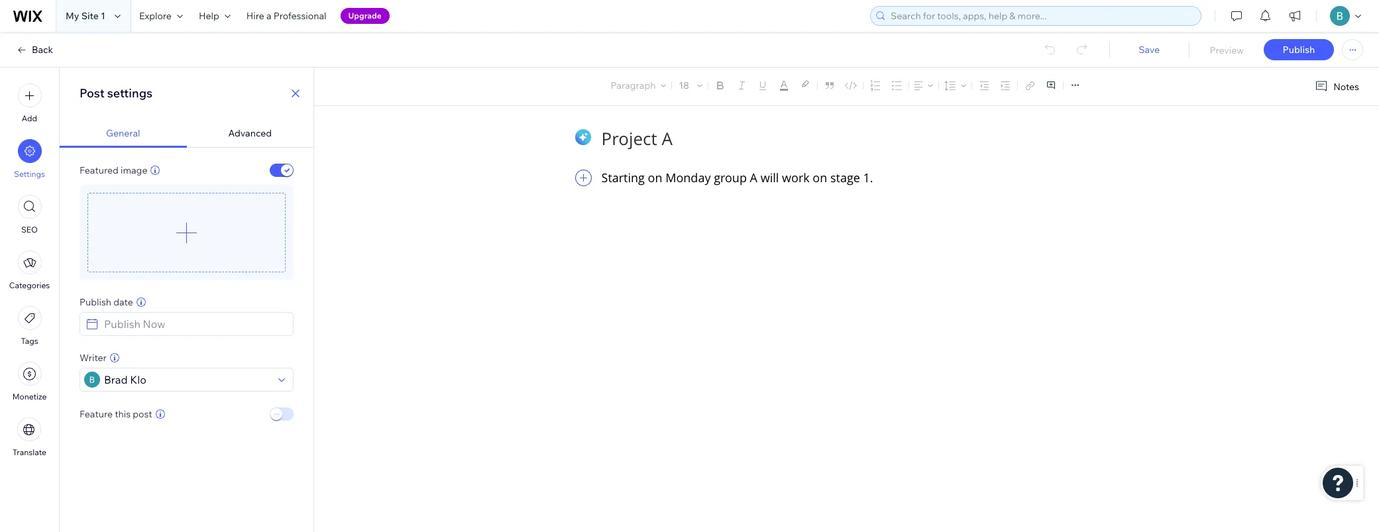 Task type: locate. For each thing, give the bounding box(es) containing it.
publish for publish date
[[80, 296, 111, 308]]

1 horizontal spatial on
[[813, 170, 827, 186]]

on
[[648, 170, 662, 186], [813, 170, 827, 186]]

on right work
[[813, 170, 827, 186]]

2 on from the left
[[813, 170, 827, 186]]

menu containing add
[[0, 76, 59, 465]]

explore
[[139, 10, 172, 22]]

seo button
[[18, 195, 41, 235]]

publish date
[[80, 296, 133, 308]]

back button
[[16, 44, 53, 56]]

upgrade button
[[340, 8, 390, 24]]

tab list containing general
[[60, 119, 314, 148]]

1 vertical spatial publish
[[80, 296, 111, 308]]

Search for tools, apps, help & more... field
[[887, 7, 1197, 25]]

on right starting
[[648, 170, 662, 186]]

post
[[133, 408, 152, 420]]

professional
[[274, 10, 326, 22]]

0 horizontal spatial on
[[648, 170, 662, 186]]

add button
[[18, 84, 41, 123]]

1 horizontal spatial publish
[[1283, 44, 1315, 56]]

will
[[761, 170, 779, 186]]

menu
[[0, 76, 59, 465]]

translate button
[[13, 418, 46, 457]]

general
[[106, 127, 140, 139]]

categories button
[[9, 251, 50, 290]]

advanced
[[228, 127, 272, 139]]

publish for publish
[[1283, 44, 1315, 56]]

categories
[[9, 280, 50, 290]]

hire
[[246, 10, 264, 22]]

add
[[22, 113, 37, 123]]

featured
[[80, 164, 118, 176]]

notes button
[[1310, 78, 1363, 95]]

date
[[113, 296, 133, 308]]

feature
[[80, 408, 113, 420]]

hire a professional
[[246, 10, 326, 22]]

publish
[[1283, 44, 1315, 56], [80, 296, 111, 308]]

Writer field
[[100, 369, 274, 391]]

publish left the date
[[80, 296, 111, 308]]

publish up notes button
[[1283, 44, 1315, 56]]

starting on monday group a will work on stage 1.
[[602, 170, 873, 186]]

publish inside button
[[1283, 44, 1315, 56]]

tags button
[[18, 306, 41, 346]]

a
[[266, 10, 271, 22]]

tab list
[[60, 119, 314, 148]]

translate
[[13, 447, 46, 457]]

0 horizontal spatial publish
[[80, 296, 111, 308]]

stage
[[830, 170, 860, 186]]

work
[[782, 170, 810, 186]]

1.
[[863, 170, 873, 186]]

tags
[[21, 336, 38, 346]]

paragraph
[[611, 80, 656, 91]]

0 vertical spatial publish
[[1283, 44, 1315, 56]]

settings
[[14, 169, 45, 179]]

save
[[1139, 44, 1160, 56]]

back
[[32, 44, 53, 56]]



Task type: vqa. For each thing, say whether or not it's contained in the screenshot.
general button
yes



Task type: describe. For each thing, give the bounding box(es) containing it.
post settings
[[80, 86, 153, 101]]

publish button
[[1264, 39, 1334, 60]]

Add a Catchy Title text field
[[602, 127, 1083, 150]]

a
[[750, 170, 758, 186]]

monday
[[666, 170, 711, 186]]

Publish date field
[[100, 313, 289, 335]]

my site 1
[[66, 10, 105, 22]]

featured image
[[80, 164, 147, 176]]

advanced button
[[187, 119, 314, 148]]

notes
[[1334, 81, 1359, 92]]

settings
[[107, 86, 153, 101]]

my
[[66, 10, 79, 22]]

paragraph button
[[608, 76, 669, 95]]

post
[[80, 86, 105, 101]]

starting
[[602, 170, 645, 186]]

writer
[[80, 352, 107, 364]]

seo
[[21, 225, 38, 235]]

monetize button
[[12, 362, 47, 402]]

image
[[121, 164, 147, 176]]

site
[[81, 10, 99, 22]]

upgrade
[[348, 11, 382, 21]]

help button
[[191, 0, 238, 32]]

feature this post
[[80, 408, 152, 420]]

1 on from the left
[[648, 170, 662, 186]]

help
[[199, 10, 219, 22]]

this
[[115, 408, 131, 420]]

monetize
[[12, 392, 47, 402]]

group
[[714, 170, 747, 186]]

1
[[101, 10, 105, 22]]

hire a professional link
[[238, 0, 334, 32]]

save button
[[1123, 44, 1176, 56]]

general button
[[60, 119, 187, 148]]

settings button
[[14, 139, 45, 179]]



